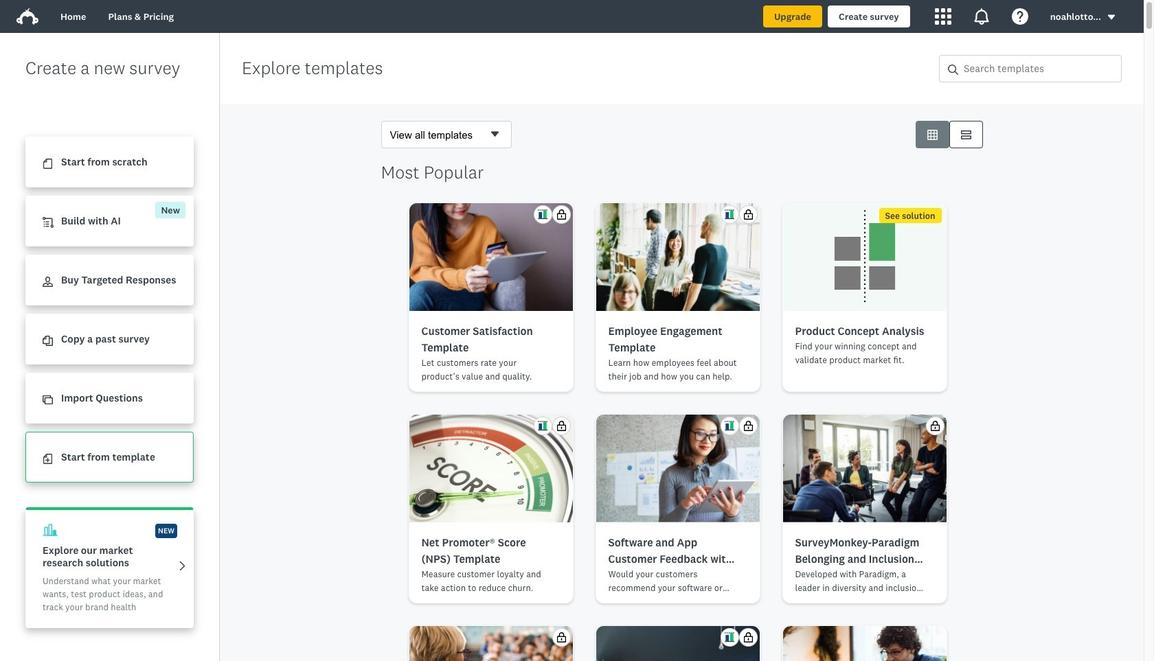 Task type: describe. For each thing, give the bounding box(es) containing it.
surveymonkey-paradigm belonging and inclusion template image
[[783, 415, 947, 523]]

product concept analysis image
[[783, 203, 947, 311]]

help icon image
[[1012, 8, 1029, 25]]

user image
[[43, 277, 53, 287]]

software and app customer feedback with nps® image
[[596, 415, 760, 523]]

lock image for software and app customer feedback with nps® image
[[743, 421, 754, 432]]

chevronright image
[[177, 561, 188, 572]]

textboxmultiple image
[[961, 130, 972, 140]]

lock image
[[556, 633, 567, 643]]

grid image
[[928, 130, 938, 140]]

2 brand logo image from the top
[[16, 8, 38, 25]]

net promoter® score (nps) template image
[[409, 415, 573, 523]]



Task type: locate. For each thing, give the bounding box(es) containing it.
documentplus image
[[43, 455, 53, 465]]

documentclone image
[[43, 336, 53, 347]]

lock image for customer satisfaction template image
[[556, 210, 567, 220]]

notification center icon image
[[974, 8, 990, 25]]

1 brand logo image from the top
[[16, 5, 38, 27]]

brand logo image
[[16, 5, 38, 27], [16, 8, 38, 25]]

search image
[[949, 64, 959, 75]]

products icon image
[[935, 8, 952, 25], [935, 8, 952, 25]]

document image
[[43, 159, 53, 169]]

lock image for the "net promoter® score (nps) template" image
[[556, 421, 567, 432]]

lock image
[[556, 210, 567, 220], [743, 210, 754, 220], [556, 421, 567, 432], [743, 421, 754, 432], [930, 421, 941, 432], [743, 633, 754, 643]]

employee engagement template image
[[596, 203, 760, 311]]

clone image
[[43, 395, 53, 406]]

lock image for employee engagement template 'image'
[[743, 210, 754, 220]]

Search templates field
[[959, 56, 1122, 82]]

dropdown arrow icon image
[[1107, 13, 1117, 22], [1109, 15, 1116, 20]]

customer satisfaction template image
[[409, 203, 573, 311]]



Task type: vqa. For each thing, say whether or not it's contained in the screenshot.
surveymonkey-paradigm belonging and inclusion template "image" on the bottom of page
yes



